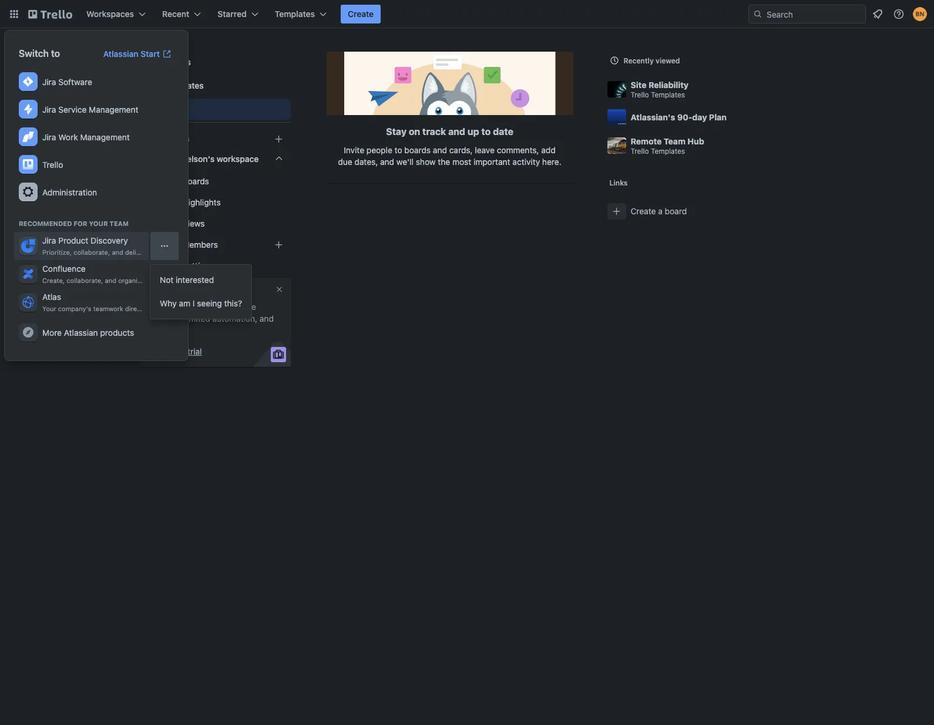 Task type: locate. For each thing, give the bounding box(es) containing it.
try
[[150, 287, 162, 297]]

trello down remote
[[631, 147, 649, 155]]

product
[[58, 236, 88, 246]]

team up the discovery
[[110, 220, 129, 227]]

boards link up templates link
[[140, 52, 291, 73]]

atlassian inside atlassian start link
[[103, 49, 138, 59]]

90-
[[678, 112, 693, 122]]

free
[[170, 347, 185, 357]]

why
[[160, 299, 177, 309]]

board image
[[145, 55, 159, 69]]

recently viewed
[[624, 56, 680, 65]]

create a workspace image
[[272, 132, 286, 146]]

trello link
[[14, 151, 179, 179]]

your
[[89, 220, 108, 227], [42, 305, 56, 313]]

why am i seeing this? button
[[150, 292, 252, 316]]

and
[[449, 126, 466, 137], [433, 145, 447, 155], [380, 157, 394, 167], [112, 249, 123, 256], [105, 277, 116, 284], [260, 314, 274, 324]]

group
[[150, 265, 252, 319]]

1 vertical spatial create
[[631, 206, 656, 216]]

2 vertical spatial to
[[395, 145, 402, 155]]

0 vertical spatial workspaces
[[86, 9, 134, 19]]

atlassian down company's
[[64, 328, 98, 338]]

the right all
[[244, 302, 256, 312]]

to up we'll
[[395, 145, 402, 155]]

why am i seeing this?
[[160, 299, 242, 309]]

new
[[148, 249, 160, 256]]

important
[[474, 157, 511, 167]]

boards
[[405, 145, 431, 155]]

jira for jira work management
[[42, 132, 56, 142]]

teamwork
[[93, 305, 123, 313]]

remote
[[631, 136, 662, 146]]

team
[[664, 136, 686, 146], [110, 220, 129, 227]]

boards
[[164, 57, 191, 67], [182, 176, 209, 186]]

search image
[[753, 9, 763, 19]]

and down people
[[380, 157, 394, 167]]

highlights link
[[140, 193, 291, 212]]

1 vertical spatial start
[[150, 347, 168, 357]]

0 horizontal spatial your
[[42, 305, 56, 313]]

templates inside site reliability trello templates
[[651, 90, 685, 99]]

administration
[[42, 187, 97, 197]]

boards right board icon
[[164, 57, 191, 67]]

show
[[416, 157, 436, 167]]

atlas your company's teamwork directory
[[42, 292, 153, 313]]

to
[[51, 48, 60, 59], [482, 126, 491, 137], [395, 145, 402, 155]]

0 horizontal spatial the
[[244, 302, 256, 312]]

work
[[162, 277, 177, 284]]

your right for
[[89, 220, 108, 227]]

up
[[468, 126, 479, 137]]

add image
[[272, 238, 286, 252]]

switch to
[[19, 48, 60, 59]]

management
[[89, 104, 138, 114], [80, 132, 130, 142]]

all
[[233, 302, 242, 312]]

discovery
[[91, 236, 128, 246]]

administration link
[[14, 179, 179, 206]]

collaborate, down the discovery
[[74, 249, 110, 256]]

atlassian start link
[[96, 45, 179, 63]]

collaborate, down the confluence
[[67, 277, 103, 284]]

and up show
[[433, 145, 447, 155]]

templates inside remote team hub trello templates
[[651, 147, 685, 155]]

start left free
[[150, 347, 168, 357]]

boards up highlights
[[182, 176, 209, 186]]

reliability
[[649, 80, 689, 90]]

create inside create a board button
[[631, 206, 656, 216]]

jira up prioritize,
[[42, 236, 56, 246]]

ben nelson's workspace
[[164, 154, 259, 164]]

nelson's
[[181, 154, 215, 164]]

0 notifications image
[[871, 7, 885, 21]]

to right up
[[482, 126, 491, 137]]

0 vertical spatial your
[[89, 220, 108, 227]]

day
[[693, 112, 707, 122]]

1 vertical spatial boards
[[182, 176, 209, 186]]

jira left service
[[42, 104, 56, 114]]

0 horizontal spatial team
[[110, 220, 129, 227]]

the left most
[[438, 157, 450, 167]]

your down atlas
[[42, 305, 56, 313]]

stay on track and up to date
[[386, 126, 514, 137]]

not interested button
[[150, 269, 252, 292]]

i
[[193, 299, 195, 309]]

1 jira from the top
[[42, 77, 56, 87]]

and down the discovery
[[112, 249, 123, 256]]

1 boards link from the top
[[140, 52, 291, 73]]

1 vertical spatial atlassian
[[64, 328, 98, 338]]

to inside invite people to boards and cards, leave comments, add due dates, and we'll show the most important activity here.
[[395, 145, 402, 155]]

the inside invite people to boards and cards, leave comments, add due dates, and we'll show the most important activity here.
[[438, 157, 450, 167]]

recent button
[[155, 5, 208, 24]]

this?
[[224, 299, 242, 309]]

atlassian's 90-day plan
[[631, 112, 727, 122]]

2 horizontal spatial to
[[482, 126, 491, 137]]

start down recent "popup button" at the left
[[141, 49, 160, 59]]

templates up home
[[164, 81, 204, 91]]

prioritize,
[[42, 249, 72, 256]]

3 jira from the top
[[42, 132, 56, 142]]

due
[[338, 157, 352, 167]]

starred button
[[211, 5, 265, 24]]

templates right starred popup button
[[275, 9, 315, 19]]

templates link
[[140, 75, 291, 96]]

workspaces up ben
[[147, 135, 190, 143]]

jira product discovery options menu image
[[160, 242, 169, 251]]

workspaces
[[86, 9, 134, 19], [147, 135, 190, 143]]

0 vertical spatial to
[[51, 48, 60, 59]]

your
[[147, 277, 160, 284]]

interested
[[176, 275, 214, 285]]

1 horizontal spatial to
[[395, 145, 402, 155]]

0 vertical spatial create
[[348, 9, 374, 19]]

0 vertical spatial collaborate,
[[74, 249, 110, 256]]

trello down work
[[42, 160, 63, 170]]

trello down site
[[631, 90, 649, 99]]

0 vertical spatial boards
[[164, 57, 191, 67]]

1 horizontal spatial team
[[664, 136, 686, 146]]

create inside button
[[348, 9, 374, 19]]

create
[[348, 9, 374, 19], [631, 206, 656, 216]]

software
[[58, 77, 92, 87]]

trello inside site reliability trello templates
[[631, 90, 649, 99]]

0 horizontal spatial create
[[348, 9, 374, 19]]

members
[[182, 240, 218, 250]]

more.
[[150, 326, 171, 336]]

try trello premium get unlimited boards, all the views, unlimited automation, and more.
[[150, 287, 274, 336]]

jira service management link
[[14, 96, 179, 123]]

to right switch
[[51, 48, 60, 59]]

1 vertical spatial team
[[110, 220, 129, 227]]

0 vertical spatial atlassian
[[103, 49, 138, 59]]

2 boards link from the top
[[140, 172, 291, 191]]

0 vertical spatial management
[[89, 104, 138, 114]]

open information menu image
[[893, 8, 905, 20]]

1 horizontal spatial atlassian
[[103, 49, 138, 59]]

0 vertical spatial the
[[438, 157, 450, 167]]

unlimited
[[165, 302, 200, 312], [175, 314, 210, 324]]

ideas
[[162, 249, 179, 256]]

work
[[58, 132, 78, 142]]

1 vertical spatial management
[[80, 132, 130, 142]]

0 horizontal spatial workspaces
[[86, 9, 134, 19]]

directory
[[125, 305, 153, 313]]

0 horizontal spatial to
[[51, 48, 60, 59]]

trello
[[631, 90, 649, 99], [631, 147, 649, 155], [42, 160, 63, 170], [164, 287, 186, 297]]

jira for jira software
[[42, 77, 56, 87]]

0 vertical spatial boards link
[[140, 52, 291, 73]]

group containing not interested
[[150, 265, 252, 319]]

workspaces up atlassian start
[[86, 9, 134, 19]]

settings link
[[140, 257, 291, 276]]

1 vertical spatial boards link
[[140, 172, 291, 191]]

jira inside jira product discovery prioritize, collaborate, and deliver new ideas
[[42, 236, 56, 246]]

2 jira from the top
[[42, 104, 56, 114]]

1 horizontal spatial the
[[438, 157, 450, 167]]

not
[[160, 275, 174, 285]]

trello down work at the top left of the page
[[164, 287, 186, 297]]

collaborate, inside jira product discovery prioritize, collaborate, and deliver new ideas
[[74, 249, 110, 256]]

1 horizontal spatial create
[[631, 206, 656, 216]]

jira left software
[[42, 77, 56, 87]]

0 horizontal spatial atlassian
[[64, 328, 98, 338]]

1 vertical spatial the
[[244, 302, 256, 312]]

templates down reliability
[[651, 90, 685, 99]]

4 jira from the top
[[42, 236, 56, 246]]

0 vertical spatial team
[[664, 136, 686, 146]]

Search field
[[763, 5, 866, 23]]

the
[[438, 157, 450, 167], [244, 302, 256, 312]]

and left the organize
[[105, 277, 116, 284]]

jira inside 'link'
[[42, 77, 56, 87]]

boards link up highlights 'link'
[[140, 172, 291, 191]]

start free trial
[[150, 347, 202, 357]]

start inside button
[[150, 347, 168, 357]]

atlassian
[[103, 49, 138, 59], [64, 328, 98, 338]]

boards link for templates
[[140, 52, 291, 73]]

jira left work
[[42, 132, 56, 142]]

1 vertical spatial collaborate,
[[67, 277, 103, 284]]

atlassian left board icon
[[103, 49, 138, 59]]

plan
[[709, 112, 727, 122]]

management down 'jira software' 'link'
[[89, 104, 138, 114]]

management down jira service management link
[[80, 132, 130, 142]]

hub
[[688, 136, 705, 146]]

on
[[409, 126, 420, 137]]

team left hub at the top right
[[664, 136, 686, 146]]

1 horizontal spatial workspaces
[[147, 135, 190, 143]]

templates down remote
[[651, 147, 685, 155]]

1 vertical spatial your
[[42, 305, 56, 313]]

atlas
[[42, 292, 61, 302]]

and right automation,
[[260, 314, 274, 324]]



Task type: vqa. For each thing, say whether or not it's contained in the screenshot.
Switch to
yes



Task type: describe. For each thing, give the bounding box(es) containing it.
management for jira service management
[[89, 104, 138, 114]]

back to home image
[[28, 5, 72, 24]]

create for create a board
[[631, 206, 656, 216]]

starred
[[218, 9, 247, 19]]

boards,
[[202, 302, 231, 312]]

we'll
[[397, 157, 414, 167]]

leave
[[475, 145, 495, 155]]

atlassian's 90-day plan link
[[603, 103, 804, 132]]

and inside try trello premium get unlimited boards, all the views, unlimited automation, and more.
[[260, 314, 274, 324]]

links
[[610, 179, 628, 187]]

create a board
[[631, 206, 687, 216]]

am
[[179, 299, 190, 309]]

add
[[541, 145, 556, 155]]

confluence
[[42, 264, 86, 274]]

and left up
[[449, 126, 466, 137]]

activity
[[513, 157, 540, 167]]

workspaces inside dropdown button
[[86, 9, 134, 19]]

highlights
[[182, 197, 221, 207]]

jira product discovery prioritize, collaborate, and deliver new ideas
[[42, 236, 179, 256]]

jira service management
[[42, 104, 138, 114]]

stay
[[386, 126, 407, 137]]

seeing
[[197, 299, 222, 309]]

recommended for your team
[[19, 220, 129, 227]]

premium
[[188, 287, 223, 297]]

the inside try trello premium get unlimited boards, all the views, unlimited automation, and more.
[[244, 302, 256, 312]]

recently
[[624, 56, 654, 65]]

company's
[[58, 305, 91, 313]]

jira software
[[42, 77, 92, 87]]

most
[[453, 157, 471, 167]]

atlassian start
[[103, 49, 160, 59]]

switch
[[19, 48, 49, 59]]

0 vertical spatial start
[[141, 49, 160, 59]]

1 vertical spatial workspaces
[[147, 135, 190, 143]]

recent
[[162, 9, 189, 19]]

1 vertical spatial unlimited
[[175, 314, 210, 324]]

ben nelson (bennelson96) image
[[913, 7, 927, 21]]

trello inside remote team hub trello templates
[[631, 147, 649, 155]]

your inside atlas your company's teamwork directory
[[42, 305, 56, 313]]

not interested
[[160, 275, 214, 285]]

jira work management link
[[14, 123, 179, 151]]

invite people to boards and cards, leave comments, add due dates, and we'll show the most important activity here.
[[338, 145, 562, 167]]

boards link for highlights
[[140, 172, 291, 191]]

remote team hub trello templates
[[631, 136, 705, 155]]

1 horizontal spatial your
[[89, 220, 108, 227]]

trello inside try trello premium get unlimited boards, all the views, unlimited automation, and more.
[[164, 287, 186, 297]]

workspaces button
[[79, 5, 153, 24]]

1 vertical spatial to
[[482, 126, 491, 137]]

home
[[164, 104, 187, 114]]

settings image
[[21, 185, 35, 199]]

cards,
[[449, 145, 473, 155]]

and inside jira product discovery prioritize, collaborate, and deliver new ideas
[[112, 249, 123, 256]]

automation,
[[212, 314, 257, 324]]

management for jira work management
[[80, 132, 130, 142]]

here.
[[542, 157, 562, 167]]

settings
[[182, 261, 214, 271]]

primary element
[[0, 0, 935, 28]]

site reliability trello templates
[[631, 80, 689, 99]]

get
[[150, 302, 163, 312]]

create button
[[341, 5, 381, 24]]

start free trial button
[[150, 346, 202, 358]]

views
[[182, 219, 205, 229]]

people
[[367, 145, 393, 155]]

jira software link
[[14, 68, 179, 96]]

jira for jira service management
[[42, 104, 56, 114]]

create a board button
[[603, 197, 804, 226]]

trello inside trello link
[[42, 160, 63, 170]]

members link
[[140, 236, 291, 254]]

deliver
[[125, 249, 146, 256]]

and inside confluence create, collaborate, and organize your work
[[105, 277, 116, 284]]

site
[[631, 80, 647, 90]]

templates inside popup button
[[275, 9, 315, 19]]

0 vertical spatial unlimited
[[165, 302, 200, 312]]

trial
[[188, 347, 202, 357]]

team inside remote team hub trello templates
[[664, 136, 686, 146]]

atlassian's
[[631, 112, 676, 122]]

confluence create, collaborate, and organize your work
[[42, 264, 177, 284]]

service
[[58, 104, 87, 114]]

jira work management
[[42, 132, 130, 142]]

recommended
[[19, 220, 72, 227]]

comments,
[[497, 145, 539, 155]]

organize
[[118, 277, 145, 284]]

ben
[[164, 154, 179, 164]]

create for create
[[348, 9, 374, 19]]

home link
[[140, 99, 291, 120]]

workspace
[[217, 154, 259, 164]]

more
[[42, 328, 62, 338]]

more atlassian products
[[42, 328, 134, 338]]

viewed
[[656, 56, 680, 65]]

switch to… image
[[8, 8, 20, 20]]

collaborate, inside confluence create, collaborate, and organize your work
[[67, 277, 103, 284]]

more atlassian products link
[[14, 319, 179, 347]]

for
[[74, 220, 87, 227]]

templates button
[[268, 5, 334, 24]]

views link
[[140, 215, 291, 233]]

atlassian inside more atlassian products link
[[64, 328, 98, 338]]



